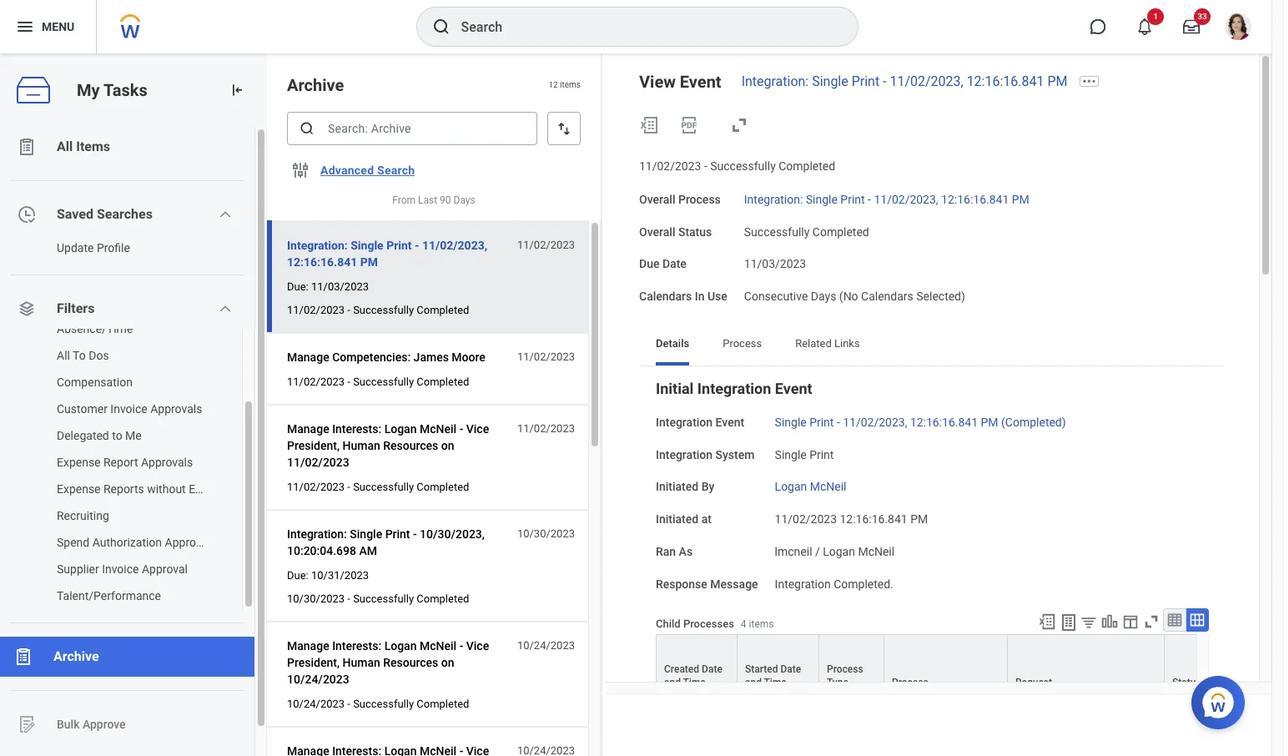 Task type: describe. For each thing, give the bounding box(es) containing it.
and for started date and time
[[745, 677, 762, 689]]

supplier
[[57, 563, 99, 576]]

processes
[[684, 617, 734, 630]]

overall status
[[639, 225, 712, 238]]

selected)
[[917, 290, 966, 303]]

started date and time
[[745, 664, 802, 689]]

10/24/2023 for 10/24/2023
[[517, 640, 575, 652]]

absence/time button
[[0, 316, 225, 342]]

integration: single print - 11/02/2023, 12:16:16.841 pm button
[[287, 235, 508, 272]]

initial
[[656, 380, 694, 397]]

response message
[[656, 577, 758, 591]]

notifications element
[[1234, 33, 1247, 47]]

filters
[[57, 301, 95, 316]]

item list element
[[267, 53, 603, 756]]

notifications large image
[[1137, 18, 1154, 35]]

logan for manage interests: logan mcneil - vice president, human resources on 10/24/2023
[[385, 640, 417, 653]]

archive inside item list element
[[287, 75, 344, 95]]

customer invoice approvals button
[[0, 396, 225, 422]]

saved searches button
[[0, 195, 255, 235]]

2 calendars from the left
[[862, 290, 914, 303]]

10/30/2023,
[[420, 528, 485, 541]]

integration: single print - 11/02/2023, 12:16:16.841 pm for view event
[[742, 73, 1068, 89]]

completed inside overall status element
[[813, 225, 870, 238]]

logan mcneil link
[[775, 477, 847, 494]]

all to dos button
[[0, 342, 225, 369]]

integration: up fullscreen image on the right of page
[[742, 73, 809, 89]]

successfully inside overall status element
[[744, 225, 810, 238]]

my tasks
[[77, 80, 147, 100]]

talent/performance button
[[0, 583, 225, 609]]

perspective image
[[17, 299, 37, 319]]

event for view event
[[680, 72, 722, 92]]

completed.
[[834, 577, 894, 591]]

lmcneil
[[775, 545, 813, 558]]

due
[[639, 257, 660, 271]]

logan mcneil
[[775, 480, 847, 494]]

process column header
[[885, 635, 1008, 696]]

single print - 11/02/2023, 12:16:16.841 pm (completed)
[[775, 416, 1067, 429]]

process type column header
[[820, 635, 885, 696]]

date for due date
[[663, 257, 687, 271]]

integration for integration event
[[656, 416, 713, 429]]

filters button
[[0, 289, 255, 329]]

clipboard image
[[17, 137, 37, 157]]

exceptions
[[189, 483, 246, 496]]

10/30/2023 for 10/30/2023 - successfully completed
[[287, 593, 345, 605]]

pm inside "integration: single print - 11/02/2023, 12:16:16.841 pm"
[[360, 256, 378, 269]]

bulk approve
[[57, 718, 126, 731]]

approvals for expense report approvals
[[141, 456, 193, 469]]

mcneil up initiated at element
[[810, 480, 847, 494]]

fullscreen image
[[1143, 613, 1161, 631]]

11/02/2023 - successfully completed down the manage interests: logan mcneil - vice president, human resources on 11/02/2023
[[287, 481, 469, 493]]

single print - 11/02/2023, 12:16:16.841 pm (completed) link
[[775, 412, 1067, 429]]

integration: single print - 11/02/2023, 12:16:16.841 pm link for process
[[744, 189, 1030, 206]]

update profile
[[57, 241, 130, 255]]

manage for manage interests: logan mcneil - vice president, human resources on 10/24/2023
[[287, 640, 329, 653]]

successfully down the manage interests: logan mcneil - vice president, human resources on 11/02/2023
[[353, 481, 414, 493]]

spend authorization approvals
[[57, 536, 217, 549]]

links
[[835, 337, 860, 350]]

sort image
[[556, 120, 573, 137]]

process type button
[[820, 636, 884, 694]]

justify image
[[15, 17, 35, 37]]

single inside 'link'
[[775, 416, 807, 429]]

items inside child processes 4 items
[[749, 618, 774, 630]]

10/24/2023 inside manage interests: logan mcneil - vice president, human resources on 10/24/2023
[[287, 673, 350, 686]]

compensation
[[57, 376, 133, 389]]

1 calendars from the left
[[639, 290, 692, 303]]

days inside 'calendars in use' element
[[811, 290, 837, 303]]

advanced search button
[[314, 154, 422, 187]]

expand/collapse chart image
[[1101, 613, 1119, 631]]

completed up the james
[[417, 304, 469, 316]]

by
[[702, 480, 715, 494]]

compensation button
[[0, 369, 225, 396]]

logan for lmcneil / logan mcneil
[[823, 545, 856, 558]]

10/30/2023 for 10/30/2023
[[517, 528, 575, 540]]

supplier invoice approval button
[[0, 556, 225, 583]]

delegated
[[57, 429, 109, 442]]

started date and time column header
[[738, 635, 820, 696]]

process button
[[885, 636, 1008, 694]]

supplier invoice approval
[[57, 563, 188, 576]]

/
[[816, 545, 820, 558]]

update
[[57, 241, 94, 255]]

(no
[[840, 290, 859, 303]]

12:16:16.841 inside 'link'
[[911, 416, 978, 429]]

reports
[[104, 483, 144, 496]]

chevron down image
[[219, 208, 232, 221]]

- inside integration: single print - 10/30/2023, 10:20:04.698 am
[[413, 528, 417, 541]]

process up overall status
[[679, 193, 721, 206]]

event for integration event
[[716, 416, 745, 429]]

rename image
[[17, 715, 37, 735]]

president, for 10/24/2023
[[287, 656, 340, 670]]

single inside integration: single print - 10/30/2023, 10:20:04.698 am
[[350, 528, 382, 541]]

successfully up manage competencies: james moore
[[353, 304, 414, 316]]

calendars in use element
[[744, 280, 966, 304]]

1 vertical spatial event
[[775, 380, 813, 397]]

overall status element
[[744, 215, 870, 240]]

archive inside button
[[53, 649, 99, 664]]

view event
[[639, 72, 722, 92]]

related links
[[796, 337, 860, 350]]

delegated to me button
[[0, 422, 225, 449]]

advanced
[[321, 164, 374, 177]]

all items
[[57, 139, 110, 154]]

update profile button
[[0, 235, 238, 261]]

to
[[112, 429, 122, 442]]

Search Workday  search field
[[461, 8, 824, 45]]

date for created date and time
[[702, 664, 723, 676]]

time for started
[[764, 677, 787, 689]]

moore
[[452, 351, 486, 364]]

status button
[[1165, 636, 1263, 694]]

33 button
[[1174, 8, 1211, 45]]

expense report approvals
[[57, 456, 193, 469]]

integration: single print - 11/02/2023, 12:16:16.841 pm link for event
[[742, 73, 1068, 89]]

completed down manage interests: logan mcneil - vice president, human resources on 10/24/2023 button
[[417, 698, 469, 710]]

export to excel image
[[1038, 613, 1057, 631]]

11/02/2023 12:16:16.841 pm
[[775, 513, 928, 526]]

11/02/2023 - successfully completed up competencies:
[[287, 304, 469, 316]]

manage for manage competencies: james moore
[[287, 351, 329, 364]]

0 vertical spatial search image
[[431, 17, 451, 37]]

profile logan mcneil image
[[1225, 13, 1252, 43]]

1
[[1154, 12, 1159, 21]]

process inside popup button
[[892, 677, 929, 689]]

dos
[[89, 349, 109, 362]]

created date and time column header
[[656, 635, 738, 696]]

11/02/2023 - successfully completed down fullscreen image on the right of page
[[639, 159, 836, 173]]

configure image
[[291, 160, 311, 180]]

integration: inside "integration: single print - 11/02/2023, 12:16:16.841 pm"
[[287, 239, 348, 252]]

initial integration event
[[656, 380, 813, 397]]

successfully down manage competencies: james moore
[[353, 376, 414, 388]]

integration for integration system
[[656, 448, 713, 461]]

single inside "integration: single print - 11/02/2023, 12:16:16.841 pm"
[[351, 239, 384, 252]]

expense reports without exceptions
[[57, 483, 246, 496]]

print inside 'link'
[[810, 416, 834, 429]]

integration system
[[656, 448, 755, 461]]

initiated for initiated by
[[656, 480, 699, 494]]

consecutive
[[744, 290, 808, 303]]

related
[[796, 337, 832, 350]]

integration for integration completed.
[[775, 577, 831, 591]]

clipboard image
[[13, 647, 33, 667]]

created
[[664, 664, 700, 676]]

11/02/2023 inside the manage interests: logan mcneil - vice president, human resources on 11/02/2023
[[287, 456, 350, 469]]

tasks
[[103, 80, 147, 100]]

approvals for customer invoice approvals
[[150, 402, 202, 416]]

time for created
[[683, 677, 706, 689]]

manage competencies: james moore
[[287, 351, 486, 364]]

12
[[549, 80, 558, 90]]

my
[[77, 80, 100, 100]]

- inside the manage interests: logan mcneil - vice president, human resources on 11/02/2023
[[460, 422, 464, 436]]

completed up '10/30/2023,' on the left
[[417, 481, 469, 493]]

started date and time button
[[738, 636, 819, 694]]

customer
[[57, 402, 108, 416]]

integration completed.
[[775, 577, 894, 591]]

12:16:16.841 inside initiated at element
[[840, 513, 908, 526]]

archive button
[[0, 637, 255, 677]]

vice for manage interests: logan mcneil - vice president, human resources on 10/24/2023
[[466, 640, 489, 653]]

bulk
[[57, 718, 80, 731]]

menu button
[[0, 0, 96, 53]]

process type
[[827, 664, 864, 689]]

as
[[679, 545, 693, 558]]

11/02/2023 inside initiated at element
[[775, 513, 837, 526]]

interests: for 11/02/2023
[[332, 422, 382, 436]]

successfully down fullscreen image on the right of page
[[711, 159, 776, 173]]

to
[[73, 349, 86, 362]]



Task type: vqa. For each thing, say whether or not it's contained in the screenshot.
Date within Started Date and Time
yes



Task type: locate. For each thing, give the bounding box(es) containing it.
initiated for initiated at
[[656, 513, 699, 526]]

in
[[695, 290, 705, 303]]

my tasks element
[[0, 53, 267, 756]]

0 horizontal spatial 10/30/2023
[[287, 593, 345, 605]]

pm inside 'link'
[[981, 416, 999, 429]]

integration event
[[656, 416, 745, 429]]

integration up initiated by
[[656, 448, 713, 461]]

without
[[147, 483, 186, 496]]

inbox large image
[[1184, 18, 1200, 35]]

date for started date and time
[[781, 664, 802, 676]]

0 horizontal spatial and
[[664, 677, 681, 689]]

president,
[[287, 439, 340, 453], [287, 656, 340, 670]]

1 initiated from the top
[[656, 480, 699, 494]]

manage
[[287, 351, 329, 364], [287, 422, 329, 436], [287, 640, 329, 653]]

integration up integration event
[[698, 380, 772, 397]]

approvals inside button
[[141, 456, 193, 469]]

1 vertical spatial resources
[[383, 656, 439, 670]]

integration: up 10:20:04.698
[[287, 528, 347, 541]]

mcneil down the james
[[420, 422, 457, 436]]

workday assistant region
[[1192, 670, 1252, 730]]

12:16:16.841 inside "integration: single print - 11/02/2023, 12:16:16.841 pm"
[[287, 256, 358, 269]]

successfully down manage interests: logan mcneil - vice president, human resources on 10/24/2023
[[353, 698, 414, 710]]

0 vertical spatial 11/03/2023
[[744, 257, 807, 271]]

lmcneil / logan mcneil element
[[775, 542, 895, 558]]

calendars in use
[[639, 290, 728, 303]]

1 vertical spatial on
[[441, 656, 455, 670]]

vice
[[466, 422, 489, 436], [466, 640, 489, 653]]

2 expense from the top
[[57, 483, 101, 496]]

completed up overall status element
[[779, 159, 836, 173]]

1 vertical spatial manage
[[287, 422, 329, 436]]

clock check image
[[17, 205, 37, 225]]

1 vertical spatial all
[[57, 349, 70, 362]]

tab list containing details
[[639, 325, 1226, 365]]

0 horizontal spatial items
[[560, 80, 581, 90]]

0 vertical spatial initiated
[[656, 480, 699, 494]]

invoice down authorization
[[102, 563, 139, 576]]

1 all from the top
[[57, 139, 73, 154]]

on inside manage interests: logan mcneil - vice president, human resources on 10/24/2023
[[441, 656, 455, 670]]

1 manage from the top
[[287, 351, 329, 364]]

manage inside 'button'
[[287, 351, 329, 364]]

print inside integration: single print - 10/30/2023, 10:20:04.698 am
[[385, 528, 410, 541]]

invoice for approvals
[[110, 402, 148, 416]]

1 vertical spatial invoice
[[102, 563, 139, 576]]

interests: inside manage interests: logan mcneil - vice president, human resources on 10/24/2023
[[332, 640, 382, 653]]

expense inside button
[[57, 483, 101, 496]]

child
[[656, 617, 681, 630]]

0 vertical spatial integration: single print - 11/02/2023, 12:16:16.841 pm
[[742, 73, 1068, 89]]

date right due on the top of the page
[[663, 257, 687, 271]]

0 vertical spatial all
[[57, 139, 73, 154]]

initiated at element
[[775, 503, 928, 527]]

0 vertical spatial integration: single print - 11/02/2023, 12:16:16.841 pm link
[[742, 73, 1068, 89]]

list containing absence/time
[[0, 316, 255, 609]]

status inside popup button
[[1173, 677, 1202, 689]]

days right 90
[[454, 195, 476, 206]]

days
[[454, 195, 476, 206], [811, 290, 837, 303]]

11/02/2023, inside 'link'
[[843, 416, 908, 429]]

spend authorization approvals button
[[0, 529, 225, 556]]

1 vertical spatial vice
[[466, 640, 489, 653]]

request button
[[1008, 636, 1165, 694]]

all left items
[[57, 139, 73, 154]]

overall for overall process
[[639, 193, 676, 206]]

on inside the manage interests: logan mcneil - vice president, human resources on 11/02/2023
[[441, 439, 455, 453]]

0 vertical spatial approvals
[[150, 402, 202, 416]]

2 and from the left
[[745, 677, 762, 689]]

row
[[656, 635, 1285, 696]]

1 on from the top
[[441, 439, 455, 453]]

1 human from the top
[[343, 439, 380, 453]]

overall
[[639, 193, 676, 206], [639, 225, 676, 238]]

2 on from the top
[[441, 656, 455, 670]]

1 vertical spatial 11/03/2023
[[311, 281, 369, 293]]

1 vice from the top
[[466, 422, 489, 436]]

transformation import image
[[229, 82, 245, 99]]

-
[[883, 73, 887, 89], [704, 159, 708, 173], [868, 193, 871, 206], [415, 239, 419, 252], [348, 304, 351, 316], [348, 376, 351, 388], [837, 416, 840, 429], [460, 422, 464, 436], [348, 481, 351, 493], [413, 528, 417, 541], [348, 593, 351, 605], [460, 640, 464, 653], [348, 698, 351, 710]]

all to dos
[[57, 349, 109, 362]]

process right process type column header
[[892, 677, 929, 689]]

event up system
[[716, 416, 745, 429]]

integration: up overall status element
[[744, 193, 803, 206]]

expense up "recruiting"
[[57, 483, 101, 496]]

logan inside the manage interests: logan mcneil - vice president, human resources on 11/02/2023
[[385, 422, 417, 436]]

90
[[440, 195, 451, 206]]

human for 11/02/2023
[[343, 439, 380, 453]]

all for all items
[[57, 139, 73, 154]]

1 horizontal spatial and
[[745, 677, 762, 689]]

0 vertical spatial on
[[441, 439, 455, 453]]

list inside my tasks element
[[0, 316, 255, 609]]

0 vertical spatial items
[[560, 80, 581, 90]]

integration down lmcneil in the bottom of the page
[[775, 577, 831, 591]]

- inside 'link'
[[837, 416, 840, 429]]

date inside the started date and time
[[781, 664, 802, 676]]

mcneil inside manage interests: logan mcneil - vice president, human resources on 10/24/2023
[[420, 640, 457, 653]]

archive right transformation import "icon"
[[287, 75, 344, 95]]

initiated left at
[[656, 513, 699, 526]]

initiated
[[656, 480, 699, 494], [656, 513, 699, 526]]

1 vertical spatial human
[[343, 656, 380, 670]]

2 due: from the top
[[287, 569, 309, 582]]

0 vertical spatial interests:
[[332, 422, 382, 436]]

1 vertical spatial integration: single print - 11/02/2023, 12:16:16.841 pm
[[744, 193, 1030, 206]]

spend
[[57, 536, 89, 549]]

single print element
[[775, 445, 834, 461]]

view
[[639, 72, 676, 92]]

and down created
[[664, 677, 681, 689]]

expense down delegated
[[57, 456, 101, 469]]

1 vertical spatial president,
[[287, 656, 340, 670]]

integration: single print - 10/30/2023, 10:20:04.698 am
[[287, 528, 485, 558]]

date inside "created date and time"
[[702, 664, 723, 676]]

manage for manage interests: logan mcneil - vice president, human resources on 11/02/2023
[[287, 422, 329, 436]]

calendars right (no
[[862, 290, 914, 303]]

4
[[741, 618, 747, 630]]

0 horizontal spatial date
[[663, 257, 687, 271]]

completed down '10/30/2023,' on the left
[[417, 593, 469, 605]]

1 horizontal spatial 11/03/2023
[[744, 257, 807, 271]]

2 list from the top
[[0, 316, 255, 609]]

archive right clipboard image
[[53, 649, 99, 664]]

time down created
[[683, 677, 706, 689]]

logan down single print
[[775, 480, 808, 494]]

details
[[656, 337, 690, 350]]

1 vertical spatial integration: single print - 11/02/2023, 12:16:16.841 pm link
[[744, 189, 1030, 206]]

0 vertical spatial archive
[[287, 75, 344, 95]]

manage interests: logan mcneil - vice president, human resources on 10/24/2023
[[287, 640, 489, 686]]

10/24/2023
[[517, 640, 575, 652], [287, 673, 350, 686], [287, 698, 345, 710]]

logan right the "/"
[[823, 545, 856, 558]]

invoice inside button
[[102, 563, 139, 576]]

logan
[[385, 422, 417, 436], [775, 480, 808, 494], [823, 545, 856, 558], [385, 640, 417, 653]]

11/02/2023 - successfully completed
[[639, 159, 836, 173], [287, 304, 469, 316], [287, 376, 469, 388], [287, 481, 469, 493]]

items
[[76, 139, 110, 154]]

2 vertical spatial approvals
[[165, 536, 217, 549]]

successfully down 10/31/2023
[[353, 593, 414, 605]]

event right view
[[680, 72, 722, 92]]

recruiting button
[[0, 503, 225, 529]]

invoice for approval
[[102, 563, 139, 576]]

row containing created date and time
[[656, 635, 1285, 696]]

search
[[377, 164, 415, 177]]

expense inside button
[[57, 456, 101, 469]]

due: for integration: single print - 10/30/2023, 10:20:04.698 am
[[287, 569, 309, 582]]

interests:
[[332, 422, 382, 436], [332, 640, 382, 653]]

resources inside the manage interests: logan mcneil - vice president, human resources on 11/02/2023
[[383, 439, 439, 453]]

11/02/2023 - successfully completed down competencies:
[[287, 376, 469, 388]]

0 vertical spatial president,
[[287, 439, 340, 453]]

and for created date and time
[[664, 677, 681, 689]]

completed up 'calendars in use' element
[[813, 225, 870, 238]]

integration:
[[742, 73, 809, 89], [744, 193, 803, 206], [287, 239, 348, 252], [287, 528, 347, 541]]

2 resources from the top
[[383, 656, 439, 670]]

vice for manage interests: logan mcneil - vice president, human resources on 11/02/2023
[[466, 422, 489, 436]]

0 vertical spatial invoice
[[110, 402, 148, 416]]

1 vertical spatial status
[[1173, 677, 1202, 689]]

last
[[418, 195, 438, 206]]

integration: single print - 10/30/2023, 10:20:04.698 am button
[[287, 524, 508, 561]]

0 horizontal spatial search image
[[299, 120, 316, 137]]

2 human from the top
[[343, 656, 380, 670]]

advanced search
[[321, 164, 415, 177]]

items inside item list element
[[560, 80, 581, 90]]

approvals for spend authorization approvals
[[165, 536, 217, 549]]

president, inside manage interests: logan mcneil - vice president, human resources on 10/24/2023
[[287, 656, 340, 670]]

1 vertical spatial initiated
[[656, 513, 699, 526]]

1 horizontal spatial archive
[[287, 75, 344, 95]]

date right created
[[702, 664, 723, 676]]

on for manage interests: logan mcneil - vice president, human resources on 11/02/2023
[[441, 439, 455, 453]]

mcneil for manage interests: logan mcneil - vice president, human resources on 11/02/2023
[[420, 422, 457, 436]]

and down "started"
[[745, 677, 762, 689]]

overall for overall status
[[639, 225, 676, 238]]

items right 12
[[560, 80, 581, 90]]

overall up due date
[[639, 225, 676, 238]]

integration down initial
[[656, 416, 713, 429]]

2 interests: from the top
[[332, 640, 382, 653]]

10/24/2023 - successfully completed
[[287, 698, 469, 710]]

1 horizontal spatial status
[[1173, 677, 1202, 689]]

0 vertical spatial due:
[[287, 281, 309, 293]]

manage interests: logan mcneil - vice president, human resources on 11/02/2023
[[287, 422, 489, 469]]

3 manage from the top
[[287, 640, 329, 653]]

1 resources from the top
[[383, 439, 439, 453]]

manage inside the manage interests: logan mcneil - vice president, human resources on 11/02/2023
[[287, 422, 329, 436]]

approvals inside button
[[165, 536, 217, 549]]

event down related
[[775, 380, 813, 397]]

time inside "created date and time"
[[683, 677, 706, 689]]

search image
[[431, 17, 451, 37], [299, 120, 316, 137]]

1 horizontal spatial days
[[811, 290, 837, 303]]

resources for 11/02/2023
[[383, 439, 439, 453]]

approval
[[142, 563, 188, 576]]

2 vertical spatial 10/24/2023
[[287, 698, 345, 710]]

0 vertical spatial 10/30/2023
[[517, 528, 575, 540]]

click to view/edit grid preferences image
[[1122, 613, 1140, 631]]

all items button
[[0, 127, 255, 167]]

1 vertical spatial interests:
[[332, 640, 382, 653]]

10/31/2023
[[311, 569, 369, 582]]

president, for 11/02/2023
[[287, 439, 340, 453]]

1 interests: from the top
[[332, 422, 382, 436]]

tab list
[[639, 325, 1226, 365]]

resources for 10/24/2023
[[383, 656, 439, 670]]

list
[[0, 127, 267, 756], [0, 316, 255, 609]]

interests: inside the manage interests: logan mcneil - vice president, human resources on 11/02/2023
[[332, 422, 382, 436]]

days left (no
[[811, 290, 837, 303]]

1 vertical spatial expense
[[57, 483, 101, 496]]

1 horizontal spatial calendars
[[862, 290, 914, 303]]

completed down the james
[[417, 376, 469, 388]]

1 horizontal spatial items
[[749, 618, 774, 630]]

1 due: from the top
[[287, 281, 309, 293]]

10/30/2023
[[517, 528, 575, 540], [287, 593, 345, 605]]

1 time from the left
[[683, 677, 706, 689]]

successfully up the due date 'element'
[[744, 225, 810, 238]]

2 vertical spatial event
[[716, 416, 745, 429]]

started
[[745, 664, 778, 676]]

11/02/2023, inside "integration: single print - 11/02/2023, 12:16:16.841 pm"
[[422, 239, 488, 252]]

on for manage interests: logan mcneil - vice president, human resources on 10/24/2023
[[441, 656, 455, 670]]

0 horizontal spatial days
[[454, 195, 476, 206]]

resources inside manage interests: logan mcneil - vice president, human resources on 10/24/2023
[[383, 656, 439, 670]]

mcneil inside the manage interests: logan mcneil - vice president, human resources on 11/02/2023
[[420, 422, 457, 436]]

and inside the started date and time
[[745, 677, 762, 689]]

1 expense from the top
[[57, 456, 101, 469]]

human for 10/24/2023
[[343, 656, 380, 670]]

0 vertical spatial resources
[[383, 439, 439, 453]]

from
[[393, 195, 416, 206]]

10/24/2023 for 10/24/2023 - successfully completed
[[287, 698, 345, 710]]

10/30/2023 - successfully completed
[[287, 593, 469, 605]]

view printable version (pdf) image
[[680, 115, 700, 135]]

11/03/2023 inside item list element
[[311, 281, 369, 293]]

2 vertical spatial manage
[[287, 640, 329, 653]]

2 vice from the top
[[466, 640, 489, 653]]

manage inside manage interests: logan mcneil - vice president, human resources on 10/24/2023
[[287, 640, 329, 653]]

0 vertical spatial human
[[343, 439, 380, 453]]

due: for integration: single print - 11/02/2023, 12:16:16.841 pm
[[287, 281, 309, 293]]

human inside the manage interests: logan mcneil - vice president, human resources on 11/02/2023
[[343, 439, 380, 453]]

0 horizontal spatial time
[[683, 677, 706, 689]]

0 vertical spatial days
[[454, 195, 476, 206]]

status down expand table icon
[[1173, 677, 1202, 689]]

fullscreen image
[[730, 115, 750, 135]]

vice inside the manage interests: logan mcneil - vice president, human resources on 11/02/2023
[[466, 422, 489, 436]]

due date
[[639, 257, 687, 271]]

logan inside manage interests: logan mcneil - vice president, human resources on 10/24/2023
[[385, 640, 417, 653]]

system
[[716, 448, 755, 461]]

child processes 4 items
[[656, 617, 774, 630]]

11/03/2023 down integration: single print - 11/02/2023, 12:16:16.841 pm button
[[311, 281, 369, 293]]

due date element
[[744, 247, 807, 272]]

all for all to dos
[[57, 349, 70, 362]]

logan down '10/30/2023 - successfully completed'
[[385, 640, 417, 653]]

manage competencies: james moore button
[[287, 347, 492, 367]]

toolbar
[[1031, 609, 1210, 635]]

1 horizontal spatial 10/30/2023
[[517, 528, 575, 540]]

0 horizontal spatial 11/03/2023
[[311, 281, 369, 293]]

1 vertical spatial items
[[749, 618, 774, 630]]

delegated to me
[[57, 429, 142, 442]]

invoice up me
[[110, 402, 148, 416]]

request column header
[[1008, 635, 1165, 696]]

1 vertical spatial approvals
[[141, 456, 193, 469]]

12 items
[[549, 80, 581, 90]]

list containing all items
[[0, 127, 267, 756]]

approvals inside button
[[150, 402, 202, 416]]

1 vertical spatial archive
[[53, 649, 99, 664]]

items right 4
[[749, 618, 774, 630]]

expense
[[57, 456, 101, 469], [57, 483, 101, 496]]

saved searches
[[57, 206, 153, 222]]

search image inside item list element
[[299, 120, 316, 137]]

0 vertical spatial 10/24/2023
[[517, 640, 575, 652]]

competencies:
[[332, 351, 411, 364]]

lmcneil / logan mcneil
[[775, 545, 895, 558]]

1 horizontal spatial time
[[764, 677, 787, 689]]

time inside the started date and time
[[764, 677, 787, 689]]

pm
[[1048, 73, 1068, 89], [1012, 193, 1030, 206], [360, 256, 378, 269], [981, 416, 999, 429], [911, 513, 928, 526]]

2 vertical spatial integration: single print - 11/02/2023, 12:16:16.841 pm
[[287, 239, 488, 269]]

10:20:04.698
[[287, 544, 356, 558]]

mcneil up completed.
[[858, 545, 895, 558]]

2 manage from the top
[[287, 422, 329, 436]]

status down overall process
[[679, 225, 712, 238]]

2 initiated from the top
[[656, 513, 699, 526]]

interests: down competencies:
[[332, 422, 382, 436]]

ran as
[[656, 545, 693, 558]]

integration: up due: 11/03/2023
[[287, 239, 348, 252]]

- inside manage interests: logan mcneil - vice president, human resources on 10/24/2023
[[460, 640, 464, 653]]

1 vertical spatial due:
[[287, 569, 309, 582]]

0 vertical spatial event
[[680, 72, 722, 92]]

2 president, from the top
[[287, 656, 340, 670]]

president, inside the manage interests: logan mcneil - vice president, human resources on 11/02/2023
[[287, 439, 340, 453]]

integration: single print - 11/02/2023, 12:16:16.841 pm for overall process
[[744, 193, 1030, 206]]

11/03/2023 up consecutive
[[744, 257, 807, 271]]

status
[[679, 225, 712, 238], [1173, 677, 1202, 689]]

time down "started"
[[764, 677, 787, 689]]

1 list from the top
[[0, 127, 267, 756]]

1 vertical spatial 10/24/2023
[[287, 673, 350, 686]]

mcneil for lmcneil / logan mcneil
[[858, 545, 895, 558]]

integration: single print - 11/02/2023, 12:16:16.841 pm link
[[742, 73, 1068, 89], [744, 189, 1030, 206]]

print inside "integration: single print - 11/02/2023, 12:16:16.841 pm"
[[387, 239, 412, 252]]

1 and from the left
[[664, 677, 681, 689]]

0 vertical spatial manage
[[287, 351, 329, 364]]

overall up overall status
[[639, 193, 676, 206]]

talent/performance
[[57, 589, 161, 603]]

1 president, from the top
[[287, 439, 340, 453]]

initiated left by
[[656, 480, 699, 494]]

saved
[[57, 206, 93, 222]]

export to worksheets image
[[1059, 613, 1079, 633]]

due:
[[287, 281, 309, 293], [287, 569, 309, 582]]

chevron down image
[[219, 302, 232, 316]]

table image
[[1167, 612, 1184, 629]]

date right "started"
[[781, 664, 802, 676]]

interests: down '10/30/2023 - successfully completed'
[[332, 640, 382, 653]]

and inside "created date and time"
[[664, 677, 681, 689]]

1 vertical spatial 10/30/2023
[[287, 593, 345, 605]]

expense for expense report approvals
[[57, 456, 101, 469]]

(completed)
[[1002, 416, 1067, 429]]

consecutive days (no calendars selected)
[[744, 290, 966, 303]]

manage interests: logan mcneil - vice president, human resources on 10/24/2023 button
[[287, 636, 508, 690]]

expand table image
[[1190, 612, 1206, 629]]

2 all from the top
[[57, 349, 70, 362]]

process up the type
[[827, 664, 864, 676]]

items
[[560, 80, 581, 90], [749, 618, 774, 630]]

days inside item list element
[[454, 195, 476, 206]]

1 vertical spatial days
[[811, 290, 837, 303]]

expense report approvals button
[[0, 449, 225, 476]]

1 vertical spatial search image
[[299, 120, 316, 137]]

0 horizontal spatial archive
[[53, 649, 99, 664]]

expense for expense reports without exceptions
[[57, 483, 101, 496]]

2 time from the left
[[764, 677, 787, 689]]

2 overall from the top
[[639, 225, 676, 238]]

1 horizontal spatial date
[[702, 664, 723, 676]]

1 vertical spatial overall
[[639, 225, 676, 238]]

initiated at
[[656, 513, 712, 526]]

0 horizontal spatial calendars
[[639, 290, 692, 303]]

recruiting
[[57, 509, 109, 523]]

Search: Archive text field
[[287, 112, 538, 145]]

export to excel image
[[639, 115, 659, 135]]

single print
[[775, 448, 834, 461]]

interests: for 10/24/2023
[[332, 640, 382, 653]]

human
[[343, 439, 380, 453], [343, 656, 380, 670]]

integration: single print - 11/02/2023, 12:16:16.841 pm inside integration: single print - 11/02/2023, 12:16:16.841 pm button
[[287, 239, 488, 269]]

11/02/2023,
[[890, 73, 964, 89], [874, 193, 939, 206], [422, 239, 488, 252], [843, 416, 908, 429]]

resources
[[383, 439, 439, 453], [383, 656, 439, 670]]

all
[[57, 139, 73, 154], [57, 349, 70, 362]]

2 horizontal spatial date
[[781, 664, 802, 676]]

33
[[1198, 12, 1208, 21]]

vice inside manage interests: logan mcneil - vice president, human resources on 10/24/2023
[[466, 640, 489, 653]]

mcneil for manage interests: logan mcneil - vice president, human resources on 10/24/2023
[[420, 640, 457, 653]]

0 vertical spatial expense
[[57, 456, 101, 469]]

- inside "integration: single print - 11/02/2023, 12:16:16.841 pm"
[[415, 239, 419, 252]]

human inside manage interests: logan mcneil - vice president, human resources on 10/24/2023
[[343, 656, 380, 670]]

process inside 'popup button'
[[827, 664, 864, 676]]

invoice inside button
[[110, 402, 148, 416]]

logan for manage interests: logan mcneil - vice president, human resources on 11/02/2023
[[385, 422, 417, 436]]

mcneil down '10/30/2023 - successfully completed'
[[420, 640, 457, 653]]

0 horizontal spatial status
[[679, 225, 712, 238]]

0 vertical spatial status
[[679, 225, 712, 238]]

logan down manage competencies: james moore 'button'
[[385, 422, 417, 436]]

calendars down due date
[[639, 290, 692, 303]]

0 vertical spatial overall
[[639, 193, 676, 206]]

integration: inside integration: single print - 10/30/2023, 10:20:04.698 am
[[287, 528, 347, 541]]

all left to
[[57, 349, 70, 362]]

1 horizontal spatial search image
[[431, 17, 451, 37]]

pm inside initiated at element
[[911, 513, 928, 526]]

1 overall from the top
[[639, 193, 676, 206]]

select to filter grid data image
[[1080, 614, 1099, 631]]

process up initial integration event
[[723, 337, 762, 350]]

0 vertical spatial vice
[[466, 422, 489, 436]]



